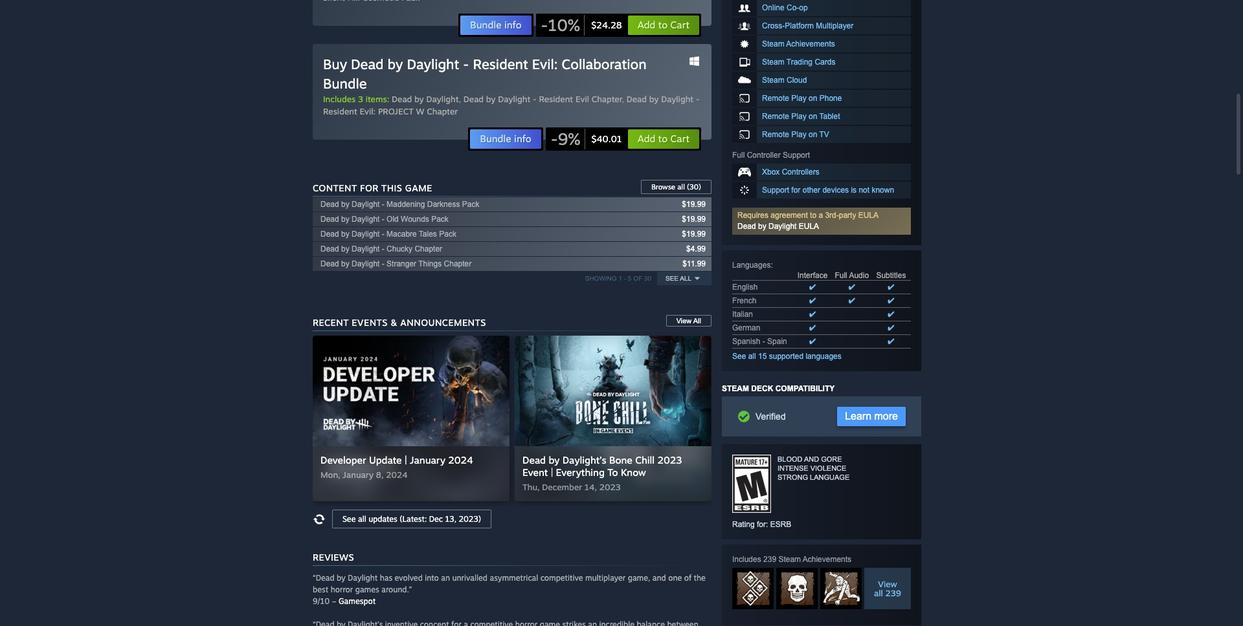 Task type: locate. For each thing, give the bounding box(es) containing it.
0 vertical spatial eula
[[859, 211, 879, 220]]

0 horizontal spatial and
[[653, 574, 666, 584]]

add right $40.01
[[638, 133, 656, 145]]

german
[[733, 324, 761, 333]]

- inside buy dead by daylight - resident evil: collaboration bundle
[[463, 56, 469, 73]]

bundle info for -9%
[[480, 133, 532, 145]]

recent events & announcements
[[313, 317, 486, 328]]

239 up the tools of the trade image
[[764, 556, 777, 565]]

1 vertical spatial add to cart link
[[627, 129, 700, 150]]

1 vertical spatial full
[[835, 271, 848, 280]]

remote for remote play on phone
[[762, 94, 790, 103]]

1 vertical spatial cart
[[671, 133, 690, 145]]

steam left cloud
[[762, 76, 785, 85]]

chapter down tales
[[415, 245, 442, 254]]

remote down steam cloud
[[762, 94, 790, 103]]

and up violence
[[804, 456, 819, 464]]

languages :
[[733, 261, 773, 270]]

evolved
[[395, 574, 423, 584]]

1
[[619, 275, 622, 282]]

and inside blood and gore intense violence strong language
[[804, 456, 819, 464]]

to up browse
[[659, 133, 668, 145]]

1 vertical spatial evil:
[[360, 106, 376, 117]]

learn
[[845, 411, 872, 422]]

0 vertical spatial includes
[[323, 94, 356, 104]]

1 horizontal spatial evil:
[[532, 56, 558, 73]]

0 vertical spatial evil:
[[532, 56, 558, 73]]

2 play from the top
[[792, 112, 807, 121]]

1 horizontal spatial full
[[835, 271, 848, 280]]

1 vertical spatial info
[[514, 133, 532, 145]]

1 horizontal spatial see
[[666, 275, 679, 282]]

0 vertical spatial bundle info link
[[460, 15, 532, 36]]

bundle info link up buy dead by daylight - resident evil: collaboration bundle on the top of page
[[460, 15, 532, 36]]

| right event
[[551, 467, 553, 479]]

1 vertical spatial on
[[809, 112, 818, 121]]

collaboration
[[562, 56, 647, 73]]

spanish - spain
[[733, 337, 787, 347]]

on left the phone
[[809, 94, 818, 103]]

bundle for -10%
[[470, 19, 502, 31]]

0 vertical spatial resident
[[473, 56, 528, 73]]

1 horizontal spatial ,
[[622, 94, 624, 104]]

bundle info link down dead by daylight - resident evil: project w chapter link at top
[[470, 129, 542, 150]]

support up controllers
[[783, 151, 810, 160]]

"dead
[[313, 574, 335, 584]]

0 vertical spatial add to cart link
[[627, 15, 700, 36]]

daylight
[[407, 56, 459, 73], [427, 94, 459, 104], [498, 94, 531, 104], [661, 94, 694, 104], [352, 200, 380, 209], [352, 215, 380, 224], [769, 222, 797, 231], [352, 230, 380, 239], [352, 245, 380, 254], [352, 260, 380, 269], [348, 574, 378, 584]]

remote play on phone
[[762, 94, 842, 103]]

1 add to cart from the top
[[638, 19, 690, 31]]

2 vertical spatial remote
[[762, 130, 790, 139]]

buy
[[323, 56, 347, 73]]

eula
[[859, 211, 879, 220], [799, 222, 819, 231]]

0 horizontal spatial view
[[677, 317, 692, 325]]

add to cart up browse
[[638, 133, 690, 145]]

see left updates
[[343, 515, 356, 525]]

add to cart link up browse
[[627, 129, 700, 150]]

1 vertical spatial includes
[[733, 556, 761, 565]]

dead
[[351, 56, 384, 73], [392, 94, 412, 104], [464, 94, 484, 104], [627, 94, 647, 104], [321, 200, 339, 209], [321, 215, 339, 224], [738, 222, 756, 231], [321, 230, 339, 239], [321, 245, 339, 254], [321, 260, 339, 269], [523, 455, 546, 467]]

3 $19.99 from the top
[[682, 230, 706, 239]]

on left tv
[[809, 130, 818, 139]]

add to cart link for 9%
[[627, 129, 700, 150]]

view for all
[[878, 580, 898, 590]]

full audio
[[835, 271, 869, 280]]

1 vertical spatial remote
[[762, 112, 790, 121]]

all right selfless survival image
[[874, 589, 883, 599]]

all left (30)
[[678, 183, 685, 192]]

the
[[694, 574, 706, 584]]

2 add to cart from the top
[[638, 133, 690, 145]]

1 horizontal spatial eula
[[859, 211, 879, 220]]

compatibility
[[776, 385, 835, 394]]

full for full audio
[[835, 271, 848, 280]]

0 horizontal spatial january
[[343, 470, 374, 481]]

2 $19.99 from the top
[[682, 215, 706, 224]]

steam for steam trading cards
[[762, 58, 785, 67]]

verified
[[756, 412, 786, 422]]

0 horizontal spatial see
[[343, 515, 356, 525]]

| inside dead by daylight's bone chill 2023 event | everything to know
[[551, 467, 553, 479]]

all left italian
[[694, 317, 701, 325]]

1 play from the top
[[792, 94, 807, 103]]

, down buy dead by daylight - resident evil: collaboration bundle on the top of page
[[459, 94, 461, 104]]

all left 15
[[749, 352, 756, 361]]

more
[[875, 411, 898, 422]]

0 vertical spatial full
[[733, 151, 745, 160]]

resident up dead by daylight - resident evil: project w chapter link at top
[[473, 56, 528, 73]]

full controller support
[[733, 151, 810, 160]]

to left a
[[810, 211, 817, 220]]

1 vertical spatial bundle
[[323, 75, 367, 92]]

evil: up dead by daylight - resident evil chapter link
[[532, 56, 558, 73]]

by inside "dead by daylight has evolved into an unrivalled asymmetrical competitive multiplayer game, and one of the best horror games around." 9/10 – gamespot
[[337, 574, 346, 584]]

includes for includes 3 items: dead by daylight , dead by daylight - resident evil chapter ,
[[323, 94, 356, 104]]

project
[[378, 106, 414, 117]]

1 vertical spatial of
[[684, 574, 692, 584]]

$19.99 for dead by daylight - maddening darkness pack
[[682, 200, 706, 209]]

0 vertical spatial 2023
[[658, 455, 682, 467]]

1 vertical spatial add
[[638, 133, 656, 145]]

play down remote play on tablet
[[792, 130, 807, 139]]

2024
[[448, 455, 473, 467], [386, 470, 408, 481]]

1 horizontal spatial 239
[[886, 589, 902, 599]]

0 vertical spatial add
[[638, 19, 656, 31]]

(latest:
[[400, 515, 427, 525]]

all for updates
[[358, 515, 366, 525]]

daylight inside "dead by daylight - resident evil: project w chapter"
[[661, 94, 694, 104]]

chapter
[[592, 94, 622, 104], [427, 106, 458, 117], [415, 245, 442, 254], [444, 260, 472, 269]]

1 vertical spatial to
[[659, 133, 668, 145]]

0 vertical spatial $19.99
[[682, 200, 706, 209]]

phone
[[820, 94, 842, 103]]

2023 down to
[[600, 483, 621, 493]]

0 vertical spatial bundle info
[[470, 19, 522, 31]]

1 horizontal spatial resident
[[473, 56, 528, 73]]

interface
[[798, 271, 828, 280]]

2023 right chill
[[658, 455, 682, 467]]

steam inside steam trading cards "link"
[[762, 58, 785, 67]]

pack down darkness
[[431, 215, 449, 224]]

2 vertical spatial play
[[792, 130, 807, 139]]

eula down a
[[799, 222, 819, 231]]

0 vertical spatial add to cart
[[638, 19, 690, 31]]

0 vertical spatial all
[[680, 275, 692, 282]]

1 vertical spatial pack
[[431, 215, 449, 224]]

steam for steam achievements
[[762, 40, 785, 49]]

info down "dead by daylight - resident evil: project w chapter"
[[514, 133, 532, 145]]

steam down cross-
[[762, 40, 785, 49]]

1 horizontal spatial 2024
[[448, 455, 473, 467]]

2 vertical spatial resident
[[323, 106, 357, 117]]

subtitles
[[877, 271, 906, 280]]

dead by daylight - old wounds pack
[[321, 215, 449, 224]]

to
[[659, 19, 668, 31], [659, 133, 668, 145], [810, 211, 817, 220]]

showing
[[585, 275, 617, 282]]

1 vertical spatial bundle info
[[480, 133, 532, 145]]

:
[[771, 261, 773, 270]]

dead inside requires agreement to a 3rd-party eula dead by daylight eula
[[738, 222, 756, 231]]

0 vertical spatial pack
[[462, 200, 480, 209]]

steam left deck
[[722, 385, 749, 394]]

all for view all
[[694, 317, 701, 325]]

2 cart from the top
[[671, 133, 690, 145]]

bundle down dead by daylight - resident evil: project w chapter link at top
[[480, 133, 512, 145]]

content for this game
[[313, 183, 432, 194]]

1 vertical spatial see
[[733, 352, 746, 361]]

pack for dead by daylight - maddening darkness pack
[[462, 200, 480, 209]]

0 horizontal spatial resident
[[323, 106, 357, 117]]

play down remote play on phone
[[792, 112, 807, 121]]

january right update
[[410, 455, 446, 467]]

0 vertical spatial info
[[505, 19, 522, 31]]

blood on your hands image
[[777, 569, 818, 610]]

1 horizontal spatial all
[[694, 317, 701, 325]]

of left the
[[684, 574, 692, 584]]

on for tv
[[809, 130, 818, 139]]

2024 down developer update | january 2024 on the bottom of the page
[[386, 470, 408, 481]]

includes
[[323, 94, 356, 104], [733, 556, 761, 565]]

cross-
[[762, 21, 785, 30]]

13,
[[445, 515, 457, 525]]

support down xbox
[[762, 186, 790, 195]]

by inside buy dead by daylight - resident evil: collaboration bundle
[[388, 56, 403, 73]]

2 remote from the top
[[762, 112, 790, 121]]

1 add from the top
[[638, 19, 656, 31]]

1 horizontal spatial and
[[804, 456, 819, 464]]

0 vertical spatial achievements
[[787, 40, 835, 49]]

1 vertical spatial 2024
[[386, 470, 408, 481]]

&
[[391, 317, 398, 328]]

0 horizontal spatial 239
[[764, 556, 777, 565]]

add for 9%
[[638, 133, 656, 145]]

chapter down dead by daylight link at the top left of page
[[427, 106, 458, 117]]

info left -10%
[[505, 19, 522, 31]]

on for tablet
[[809, 112, 818, 121]]

0 vertical spatial play
[[792, 94, 807, 103]]

cart for 10%
[[671, 19, 690, 31]]

all
[[680, 275, 692, 282], [694, 317, 701, 325]]

add to cart right $24.28
[[638, 19, 690, 31]]

dead by daylight - resident evil: project w chapter
[[323, 94, 700, 117]]

2 vertical spatial bundle
[[480, 133, 512, 145]]

view down see all
[[677, 317, 692, 325]]

0 horizontal spatial full
[[733, 151, 745, 160]]

all down $11.99
[[680, 275, 692, 282]]

into
[[425, 574, 439, 584]]

view all
[[677, 317, 701, 325]]

0 horizontal spatial ,
[[459, 94, 461, 104]]

chapter right evil
[[592, 94, 622, 104]]

0 vertical spatial 239
[[764, 556, 777, 565]]

3 on from the top
[[809, 130, 818, 139]]

2 vertical spatial pack
[[439, 230, 457, 239]]

2 horizontal spatial see
[[733, 352, 746, 361]]

developer
[[321, 455, 366, 467]]

to right $24.28
[[659, 19, 668, 31]]

bundle up buy dead by daylight - resident evil: collaboration bundle on the top of page
[[470, 19, 502, 31]]

0 vertical spatial on
[[809, 94, 818, 103]]

bundle info link for -10%
[[460, 15, 532, 36]]

239 right selfless survival image
[[886, 589, 902, 599]]

steam deck compatibility
[[722, 385, 835, 394]]

0 horizontal spatial evil:
[[360, 106, 376, 117]]

see right the 30
[[666, 275, 679, 282]]

1 horizontal spatial of
[[684, 574, 692, 584]]

1 vertical spatial play
[[792, 112, 807, 121]]

1 vertical spatial january
[[343, 470, 374, 481]]

reviews
[[313, 552, 354, 563]]

includes 3 items: dead by daylight , dead by daylight - resident evil chapter ,
[[323, 94, 627, 104]]

0 horizontal spatial includes
[[323, 94, 356, 104]]

1 vertical spatial and
[[653, 574, 666, 584]]

2 vertical spatial see
[[343, 515, 356, 525]]

achievements up selfless survival image
[[803, 556, 852, 565]]

0 vertical spatial bundle
[[470, 19, 502, 31]]

evil
[[576, 94, 589, 104]]

and left 'one'
[[653, 574, 666, 584]]

of inside "dead by daylight has evolved into an unrivalled asymmetrical competitive multiplayer game, and one of the best horror games around." 9/10 – gamespot
[[684, 574, 692, 584]]

cross-platform multiplayer link
[[733, 17, 911, 34]]

full left controller
[[733, 151, 745, 160]]

add to cart for -10%
[[638, 19, 690, 31]]

full left audio
[[835, 271, 848, 280]]

1 add to cart link from the top
[[627, 15, 700, 36]]

info
[[505, 19, 522, 31], [514, 133, 532, 145]]

1 vertical spatial $19.99
[[682, 215, 706, 224]]

of right 5
[[634, 275, 643, 282]]

1 on from the top
[[809, 94, 818, 103]]

1 horizontal spatial |
[[551, 467, 553, 479]]

bundle info up buy dead by daylight - resident evil: collaboration bundle on the top of page
[[470, 19, 522, 31]]

january down developer at the left of the page
[[343, 470, 374, 481]]

evil: inside "dead by daylight - resident evil: project w chapter"
[[360, 106, 376, 117]]

on left the 'tablet'
[[809, 112, 818, 121]]

15
[[758, 352, 767, 361]]

achievements down cross-platform multiplayer
[[787, 40, 835, 49]]

all inside view all 239
[[874, 589, 883, 599]]

december
[[542, 483, 582, 493]]

3 play from the top
[[792, 130, 807, 139]]

1 vertical spatial add to cart
[[638, 133, 690, 145]]

2 on from the top
[[809, 112, 818, 121]]

resident down 'buy'
[[323, 106, 357, 117]]

steam inside steam cloud link
[[762, 76, 785, 85]]

1 vertical spatial 239
[[886, 589, 902, 599]]

1 remote from the top
[[762, 94, 790, 103]]

2 horizontal spatial resident
[[539, 94, 573, 104]]

0 vertical spatial cart
[[671, 19, 690, 31]]

1 horizontal spatial includes
[[733, 556, 761, 565]]

bundle info link
[[460, 15, 532, 36], [470, 129, 542, 150]]

1 vertical spatial achievements
[[803, 556, 852, 565]]

1 vertical spatial bundle info link
[[470, 129, 542, 150]]

pack for dead by daylight - macabre tales pack
[[439, 230, 457, 239]]

requires
[[738, 211, 769, 220]]

buy dead by daylight - resident evil: collaboration bundle
[[323, 56, 647, 92]]

remote up full controller support
[[762, 130, 790, 139]]

play up remote play on tablet
[[792, 94, 807, 103]]

0 vertical spatial view
[[677, 317, 692, 325]]

steam inside steam achievements link
[[762, 40, 785, 49]]

tales
[[419, 230, 437, 239]]

2024 up 2023)
[[448, 455, 473, 467]]

2 add to cart link from the top
[[627, 129, 700, 150]]

and inside "dead by daylight has evolved into an unrivalled asymmetrical competitive multiplayer game, and one of the best horror games around." 9/10 – gamespot
[[653, 574, 666, 584]]

evil: down 3
[[360, 106, 376, 117]]

$24.28
[[591, 19, 622, 30]]

remote play on tv
[[762, 130, 830, 139]]

add to cart link right $24.28
[[627, 15, 700, 36]]

blood
[[778, 456, 803, 464]]

1 horizontal spatial 2023
[[658, 455, 682, 467]]

pack for dead by daylight - old wounds pack
[[431, 215, 449, 224]]

see down the "spanish"
[[733, 352, 746, 361]]

spanish
[[733, 337, 761, 347]]

0 horizontal spatial eula
[[799, 222, 819, 231]]

english
[[733, 283, 758, 292]]

0 vertical spatial remote
[[762, 94, 790, 103]]

2 vertical spatial to
[[810, 211, 817, 220]]

1 horizontal spatial view
[[878, 580, 898, 590]]

1 horizontal spatial january
[[410, 455, 446, 467]]

1 vertical spatial view
[[878, 580, 898, 590]]

spain
[[768, 337, 787, 347]]

, down 'collaboration'
[[622, 94, 624, 104]]

| right update
[[405, 455, 407, 467]]

evil:
[[532, 56, 558, 73], [360, 106, 376, 117]]

things
[[419, 260, 442, 269]]

includes left 3
[[323, 94, 356, 104]]

chapter inside "dead by daylight - resident evil: project w chapter"
[[427, 106, 458, 117]]

events
[[352, 317, 388, 328]]

0 vertical spatial see
[[666, 275, 679, 282]]

3 remote from the top
[[762, 130, 790, 139]]

on
[[809, 94, 818, 103], [809, 112, 818, 121], [809, 130, 818, 139]]

all left updates
[[358, 515, 366, 525]]

bundle info link for -9%
[[470, 129, 542, 150]]

dead by daylight link
[[392, 94, 459, 104]]

2023
[[658, 455, 682, 467], [600, 483, 621, 493]]

info for -9%
[[514, 133, 532, 145]]

2 add from the top
[[638, 133, 656, 145]]

strong
[[778, 474, 808, 482]]

dead inside dead by daylight's bone chill 2023 event | everything to know
[[523, 455, 546, 467]]

developer update | january 2024
[[321, 455, 473, 467]]

pack right darkness
[[462, 200, 480, 209]]

eula right "party"
[[859, 211, 879, 220]]

rating
[[733, 521, 755, 530]]

bundle info for -10%
[[470, 19, 522, 31]]

macabre
[[387, 230, 417, 239]]

3
[[358, 94, 363, 104]]

bundle down 'buy'
[[323, 75, 367, 92]]

1 $19.99 from the top
[[682, 200, 706, 209]]

1 vertical spatial 2023
[[600, 483, 621, 493]]

by inside "dead by daylight - resident evil: project w chapter"
[[649, 94, 659, 104]]

-
[[541, 15, 548, 35], [463, 56, 469, 73], [533, 94, 537, 104], [696, 94, 700, 104], [551, 129, 558, 149], [382, 200, 385, 209], [382, 215, 385, 224], [382, 230, 385, 239], [382, 245, 385, 254], [382, 260, 385, 269], [624, 275, 626, 282], [763, 337, 765, 347]]

0 vertical spatial to
[[659, 19, 668, 31]]

bundle info down dead by daylight - resident evil: project w chapter link at top
[[480, 133, 532, 145]]

mon, january 8, 2024
[[321, 470, 408, 481]]

add right $24.28
[[638, 19, 656, 31]]

pack right tales
[[439, 230, 457, 239]]

thu, december 14, 2023
[[523, 483, 621, 493]]

deck
[[752, 385, 774, 394]]

remote up remote play on tv on the top of page
[[762, 112, 790, 121]]

view right selfless survival image
[[878, 580, 898, 590]]

2 vertical spatial $19.99
[[682, 230, 706, 239]]

1 vertical spatial all
[[694, 317, 701, 325]]

0 horizontal spatial all
[[680, 275, 692, 282]]

2 , from the left
[[622, 94, 624, 104]]

2 vertical spatial on
[[809, 130, 818, 139]]

play
[[792, 94, 807, 103], [792, 112, 807, 121], [792, 130, 807, 139]]

includes for includes 239 steam achievements
[[733, 556, 761, 565]]

steam up steam cloud
[[762, 58, 785, 67]]

includes up the tools of the trade image
[[733, 556, 761, 565]]

1 cart from the top
[[671, 19, 690, 31]]

old
[[387, 215, 399, 224]]

view inside view all 239
[[878, 580, 898, 590]]

resident left evil
[[539, 94, 573, 104]]

full
[[733, 151, 745, 160], [835, 271, 848, 280]]

full for full controller support
[[733, 151, 745, 160]]

see for see all updates (latest: dec 13, 2023)
[[343, 515, 356, 525]]

steam for steam deck compatibility
[[722, 385, 749, 394]]

includes 239 steam achievements
[[733, 556, 852, 565]]

- inside "dead by daylight - resident evil: project w chapter"
[[696, 94, 700, 104]]

0 vertical spatial and
[[804, 456, 819, 464]]



Task type: vqa. For each thing, say whether or not it's contained in the screenshot.
first ON from the bottom of the page
yes



Task type: describe. For each thing, give the bounding box(es) containing it.
resident inside "dead by daylight - resident evil: project w chapter"
[[323, 106, 357, 117]]

dead inside buy dead by daylight - resident evil: collaboration bundle
[[351, 56, 384, 73]]

language
[[810, 474, 850, 482]]

view all link
[[666, 315, 712, 327]]

violence
[[811, 465, 847, 473]]

co-
[[787, 3, 799, 12]]

learn more link
[[838, 407, 906, 427]]

view for all
[[677, 317, 692, 325]]

evil: inside buy dead by daylight - resident evil: collaboration bundle
[[532, 56, 558, 73]]

0 horizontal spatial |
[[405, 455, 407, 467]]

controller
[[747, 151, 781, 160]]

steam for steam cloud
[[762, 76, 785, 85]]

cloud
[[787, 76, 807, 85]]

239 inside view all 239
[[886, 589, 902, 599]]

steam cloud
[[762, 76, 807, 85]]

darkness
[[427, 200, 460, 209]]

steam trading cards link
[[733, 54, 911, 71]]

remote play on tv link
[[733, 126, 911, 143]]

remote for remote play on tablet
[[762, 112, 790, 121]]

for:
[[757, 521, 768, 530]]

op
[[799, 3, 808, 12]]

0 horizontal spatial 2023
[[600, 483, 621, 493]]

daylight inside requires agreement to a 3rd-party eula dead by daylight eula
[[769, 222, 797, 231]]

chapter right things
[[444, 260, 472, 269]]

tv
[[820, 130, 830, 139]]

everything
[[556, 467, 605, 479]]

see all updates (latest: dec 13, 2023)
[[343, 515, 481, 525]]

dead by daylight - stranger things chapter
[[321, 260, 472, 269]]

resident inside buy dead by daylight - resident evil: collaboration bundle
[[473, 56, 528, 73]]

an
[[441, 574, 450, 584]]

daylight's
[[563, 455, 607, 467]]

chill
[[635, 455, 655, 467]]

competitive
[[541, 574, 583, 584]]

to
[[608, 467, 618, 479]]

dead by daylight - macabre tales pack
[[321, 230, 457, 239]]

tablet
[[820, 112, 840, 121]]

all for 15
[[749, 352, 756, 361]]

to for -10%
[[659, 19, 668, 31]]

1 vertical spatial support
[[762, 186, 790, 195]]

1 vertical spatial eula
[[799, 222, 819, 231]]

requires agreement to a 3rd-party eula dead by daylight eula
[[738, 211, 879, 231]]

add to cart link for 10%
[[627, 15, 700, 36]]

3rd-
[[825, 211, 839, 220]]

steam achievements link
[[733, 36, 911, 52]]

see for see all 15 supported languages
[[733, 352, 746, 361]]

0 vertical spatial support
[[783, 151, 810, 160]]

selfless survival image
[[821, 569, 862, 610]]

tools of the trade image
[[733, 569, 774, 610]]

1 , from the left
[[459, 94, 461, 104]]

$4.99
[[687, 245, 706, 254]]

french
[[733, 297, 757, 306]]

add for 10%
[[638, 19, 656, 31]]

cards
[[815, 58, 836, 67]]

has
[[380, 574, 393, 584]]

dead inside "dead by daylight - resident evil: project w chapter"
[[627, 94, 647, 104]]

items:
[[366, 94, 389, 104]]

steam cloud link
[[733, 72, 911, 89]]

0 vertical spatial 2024
[[448, 455, 473, 467]]

bundle for -9%
[[480, 133, 512, 145]]

learn more
[[845, 411, 898, 422]]

dead by daylight eula link
[[738, 222, 819, 231]]

add to cart for -9%
[[638, 133, 690, 145]]

2023 inside dead by daylight's bone chill 2023 event | everything to know
[[658, 455, 682, 467]]

dead by daylight - chucky chapter
[[321, 245, 442, 254]]

multiplayer
[[816, 21, 854, 30]]

stranger
[[387, 260, 417, 269]]

dead by daylight's bone chill 2023 event | everything to know
[[523, 455, 682, 479]]

2023)
[[459, 515, 481, 525]]

play for tv
[[792, 130, 807, 139]]

thu,
[[523, 483, 540, 493]]

mon,
[[321, 470, 340, 481]]

daylight inside "dead by daylight has evolved into an unrivalled asymmetrical competitive multiplayer game, and one of the best horror games around." 9/10 – gamespot
[[348, 574, 378, 584]]

italian
[[733, 310, 753, 319]]

xbox controllers link
[[733, 164, 911, 181]]

party
[[839, 211, 857, 220]]

content
[[313, 183, 357, 194]]

controllers
[[782, 168, 820, 177]]

around."
[[382, 586, 412, 595]]

update
[[369, 455, 402, 467]]

online co-op link
[[733, 0, 911, 16]]

play for tablet
[[792, 112, 807, 121]]

audio
[[849, 271, 869, 280]]

steam up blood on your hands image
[[779, 556, 801, 565]]

dead by daylight - maddening darkness pack
[[321, 200, 480, 209]]

platform
[[785, 21, 814, 30]]

steam achievements
[[762, 40, 835, 49]]

event
[[523, 467, 548, 479]]

to inside requires agreement to a 3rd-party eula dead by daylight eula
[[810, 211, 817, 220]]

-9%
[[551, 129, 581, 149]]

all for (30)
[[678, 183, 685, 192]]

languages
[[733, 261, 771, 270]]

horror
[[331, 586, 353, 595]]

remote play on phone link
[[733, 90, 911, 107]]

esrb
[[771, 521, 792, 530]]

$40.01
[[592, 133, 622, 144]]

0 vertical spatial of
[[634, 275, 643, 282]]

all for see all
[[680, 275, 692, 282]]

recent
[[313, 317, 349, 328]]

0 horizontal spatial 2024
[[386, 470, 408, 481]]

not
[[859, 186, 870, 195]]

bundle inside buy dead by daylight - resident evil: collaboration bundle
[[323, 75, 367, 92]]

5
[[628, 275, 632, 282]]

support for other devices is not known link
[[733, 182, 911, 199]]

$19.99 for dead by daylight - old wounds pack
[[682, 215, 706, 224]]

multiplayer
[[585, 574, 626, 584]]

trading
[[787, 58, 813, 67]]

maddening
[[387, 200, 425, 209]]

on for phone
[[809, 94, 818, 103]]

chucky
[[387, 245, 413, 254]]

steam trading cards
[[762, 58, 836, 67]]

see for see all
[[666, 275, 679, 282]]

gore
[[821, 456, 842, 464]]

play for phone
[[792, 94, 807, 103]]

$19.99 for dead by daylight - macabre tales pack
[[682, 230, 706, 239]]

updates
[[369, 515, 398, 525]]

to for -9%
[[659, 133, 668, 145]]

intense
[[778, 465, 809, 473]]

languages
[[806, 352, 842, 361]]

cross-platform multiplayer
[[762, 21, 854, 30]]

30
[[644, 275, 652, 282]]

by inside dead by daylight's bone chill 2023 event | everything to know
[[549, 455, 560, 467]]

by inside requires agreement to a 3rd-party eula dead by daylight eula
[[758, 222, 767, 231]]

all for 239
[[874, 589, 883, 599]]

remote for remote play on tv
[[762, 130, 790, 139]]

game
[[405, 183, 432, 194]]

dec
[[429, 515, 443, 525]]

1 vertical spatial resident
[[539, 94, 573, 104]]

daylight inside buy dead by daylight - resident evil: collaboration bundle
[[407, 56, 459, 73]]

info for -10%
[[505, 19, 522, 31]]

gamespot link
[[339, 597, 376, 607]]

browse all (30)
[[652, 183, 701, 192]]

0 vertical spatial january
[[410, 455, 446, 467]]

w
[[416, 106, 425, 117]]

cart for 9%
[[671, 133, 690, 145]]



